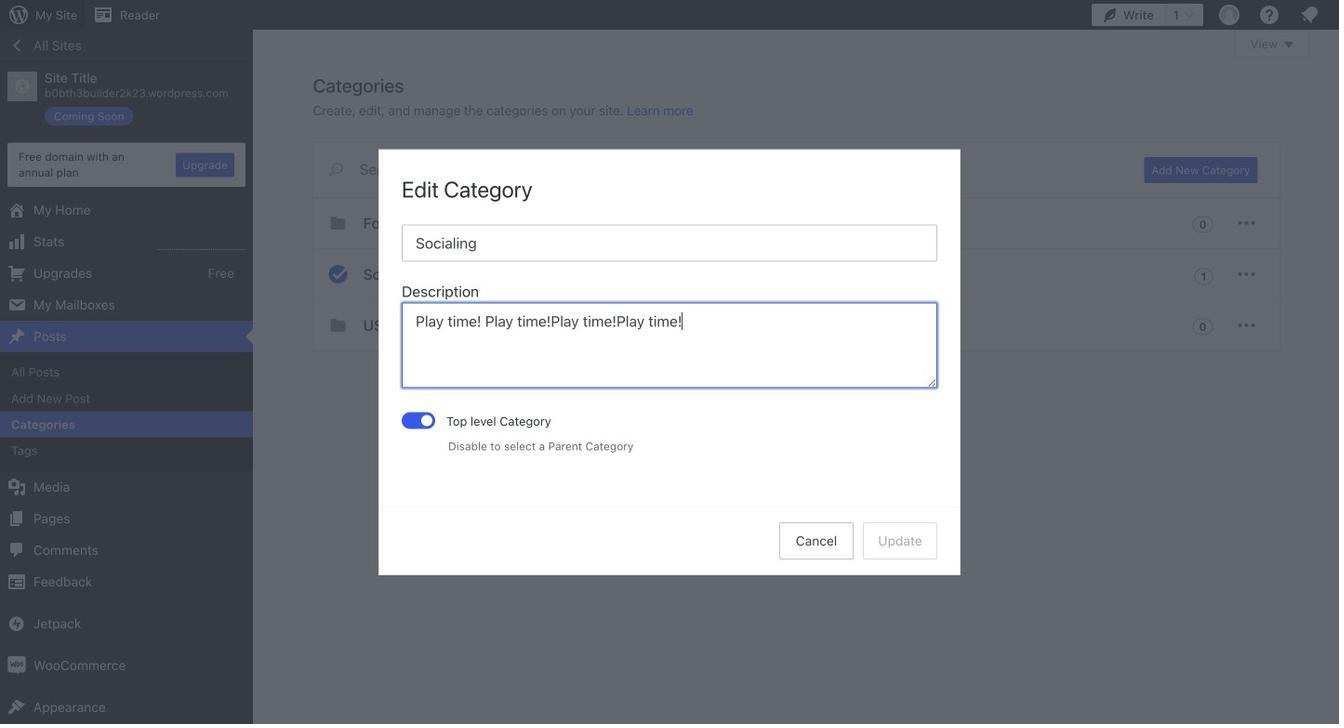 Task type: describe. For each thing, give the bounding box(es) containing it.
manage your notifications image
[[1298, 4, 1321, 26]]

1 list item from the top
[[1331, 95, 1339, 163]]

highest hourly views 0 image
[[157, 238, 246, 250]]

4 list item from the top
[[1331, 366, 1339, 435]]

usc image
[[327, 314, 349, 337]]

toggle menu image for folder image
[[1236, 212, 1258, 234]]

folder image
[[327, 212, 349, 234]]

img image
[[7, 657, 26, 675]]



Task type: locate. For each thing, give the bounding box(es) containing it.
1 vertical spatial toggle menu image
[[1236, 263, 1258, 286]]

None search field
[[313, 142, 1122, 196]]

dialog
[[379, 150, 960, 575]]

toggle menu image for socialing icon
[[1236, 263, 1258, 286]]

New Category Name text field
[[402, 224, 938, 262]]

toggle menu image
[[1236, 212, 1258, 234], [1236, 263, 1258, 286], [1236, 314, 1258, 337]]

3 toggle menu image from the top
[[1236, 314, 1258, 337]]

closed image
[[1284, 42, 1294, 48]]

2 list item from the top
[[1331, 192, 1339, 279]]

None text field
[[402, 303, 938, 388]]

socialing image
[[327, 263, 349, 286]]

main content
[[313, 30, 1310, 352]]

help image
[[1258, 4, 1281, 26]]

2 vertical spatial toggle menu image
[[1236, 314, 1258, 337]]

list item
[[1331, 95, 1339, 163], [1331, 192, 1339, 279], [1331, 279, 1339, 366], [1331, 366, 1339, 435]]

1 toggle menu image from the top
[[1236, 212, 1258, 234]]

0 vertical spatial toggle menu image
[[1236, 212, 1258, 234]]

2 toggle menu image from the top
[[1236, 263, 1258, 286]]

row
[[313, 198, 1280, 352]]

toggle menu image for usc icon
[[1236, 314, 1258, 337]]

update your profile, personal settings, and more image
[[1218, 4, 1241, 26]]

group
[[402, 280, 938, 394]]

3 list item from the top
[[1331, 279, 1339, 366]]



Task type: vqa. For each thing, say whether or not it's contained in the screenshot.
text box
yes



